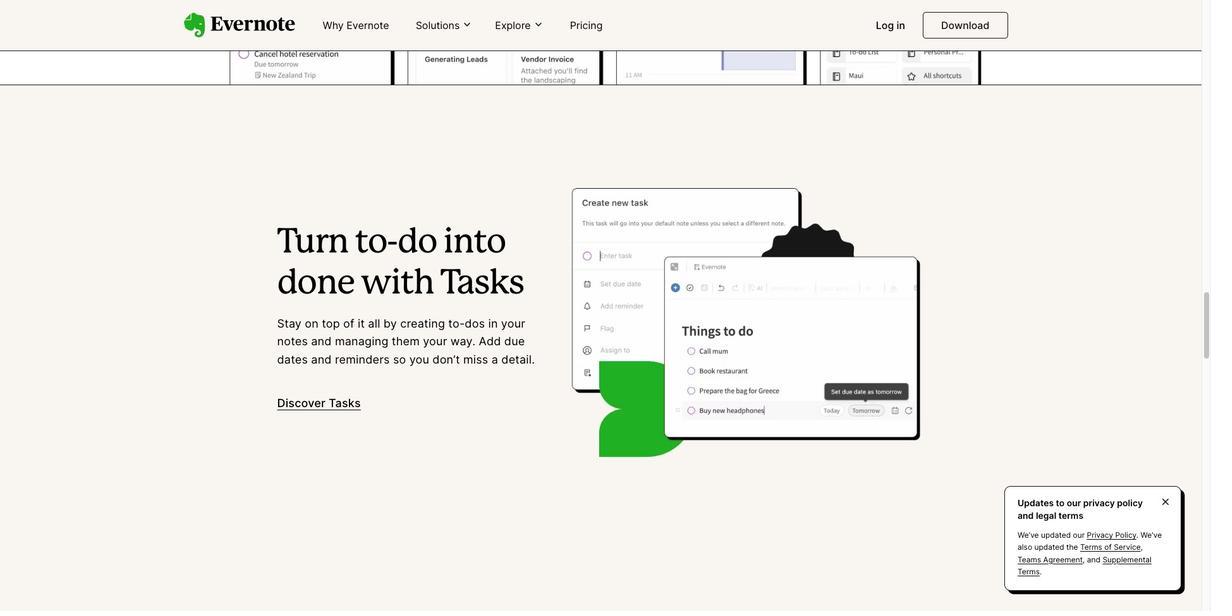 Task type: locate. For each thing, give the bounding box(es) containing it.
policy
[[1115, 531, 1136, 541]]

personalize screen image
[[184, 0, 1018, 85]]

explore
[[495, 19, 531, 31]]

1 horizontal spatial .
[[1136, 531, 1139, 541]]

0 vertical spatial .
[[1136, 531, 1139, 541]]

in right log
[[897, 19, 905, 32]]

we've
[[1018, 531, 1039, 541], [1141, 531, 1162, 541]]

,
[[1141, 543, 1143, 553], [1083, 555, 1085, 565]]

service
[[1114, 543, 1141, 553]]

of inside stay on top of it all by creating to-dos in your notes and managing them your way. add due dates and reminders so you don't miss a detail.
[[343, 317, 354, 330]]

1 vertical spatial .
[[1040, 568, 1042, 577]]

1 vertical spatial ,
[[1083, 555, 1085, 565]]

.
[[1136, 531, 1139, 541], [1040, 568, 1042, 577]]

0 vertical spatial your
[[501, 317, 525, 330]]

turn
[[277, 228, 348, 259]]

add
[[479, 335, 501, 349]]

1 vertical spatial of
[[1104, 543, 1112, 553]]

we've inside . we've also updated the
[[1141, 531, 1162, 541]]

1 horizontal spatial your
[[501, 317, 525, 330]]

of down 'privacy policy' link
[[1104, 543, 1112, 553]]

. for .
[[1040, 568, 1042, 577]]

1 horizontal spatial we've
[[1141, 531, 1162, 541]]

2 we've from the left
[[1141, 531, 1162, 541]]

legal
[[1036, 511, 1056, 521]]

we've updated our privacy policy
[[1018, 531, 1136, 541]]

0 vertical spatial of
[[343, 317, 354, 330]]

. up service at the right of the page
[[1136, 531, 1139, 541]]

in
[[897, 19, 905, 32], [488, 317, 498, 330]]

updated up teams agreement link
[[1034, 543, 1064, 553]]

1 horizontal spatial in
[[897, 19, 905, 32]]

our up the on the bottom of page
[[1073, 531, 1085, 541]]

don't
[[433, 354, 460, 367]]

we've up the also
[[1018, 531, 1039, 541]]

so
[[393, 354, 406, 367]]

your up 'don't'
[[423, 335, 447, 349]]

0 horizontal spatial in
[[488, 317, 498, 330]]

0 vertical spatial to-
[[355, 228, 398, 259]]

and
[[311, 335, 332, 349], [311, 354, 332, 367], [1018, 511, 1034, 521], [1087, 555, 1101, 565]]

. down teams agreement link
[[1040, 568, 1042, 577]]

terms down teams
[[1018, 568, 1040, 577]]

discover
[[277, 397, 326, 410]]

. for . we've also updated the
[[1136, 531, 1139, 541]]

reminders
[[335, 354, 390, 367]]

, up supplemental
[[1141, 543, 1143, 553]]

, down . we've also updated the
[[1083, 555, 1085, 565]]

0 horizontal spatial of
[[343, 317, 354, 330]]

and down the top
[[311, 335, 332, 349]]

1 horizontal spatial terms
[[1080, 543, 1102, 553]]

turn to-do into done with tasks
[[277, 228, 524, 300]]

privacy policy link
[[1087, 531, 1136, 541]]

supplemental
[[1103, 555, 1152, 565]]

why evernote link
[[315, 14, 397, 38]]

and down . we've also updated the
[[1087, 555, 1101, 565]]

tasks up the dos
[[440, 269, 524, 300]]

with
[[361, 269, 434, 300]]

0 vertical spatial tasks
[[440, 269, 524, 300]]

why
[[323, 19, 344, 32]]

your up due
[[501, 317, 525, 330]]

of
[[343, 317, 354, 330], [1104, 543, 1112, 553]]

0 horizontal spatial tasks
[[329, 397, 361, 410]]

1 vertical spatial your
[[423, 335, 447, 349]]

1 vertical spatial tasks
[[329, 397, 361, 410]]

1 vertical spatial to-
[[448, 317, 465, 330]]

our for privacy
[[1067, 498, 1081, 509]]

due
[[504, 335, 525, 349]]

our up terms
[[1067, 498, 1081, 509]]

0 horizontal spatial .
[[1040, 568, 1042, 577]]

1 vertical spatial in
[[488, 317, 498, 330]]

to- up way.
[[448, 317, 465, 330]]

our
[[1067, 498, 1081, 509], [1073, 531, 1085, 541]]

download link
[[923, 12, 1008, 39]]

0 vertical spatial terms
[[1080, 543, 1102, 553]]

privacy
[[1087, 531, 1113, 541]]

on
[[305, 317, 319, 330]]

teams
[[1018, 555, 1041, 565]]

1 horizontal spatial to-
[[448, 317, 465, 330]]

why evernote
[[323, 19, 389, 32]]

0 horizontal spatial we've
[[1018, 531, 1039, 541]]

updated
[[1041, 531, 1071, 541], [1034, 543, 1064, 553]]

agreement
[[1043, 555, 1083, 565]]

and down updates
[[1018, 511, 1034, 521]]

evernote
[[347, 19, 389, 32]]

to- inside stay on top of it all by creating to-dos in your notes and managing them your way. add due dates and reminders so you don't miss a detail.
[[448, 317, 465, 330]]

updated up the on the bottom of page
[[1041, 531, 1071, 541]]

done
[[277, 269, 354, 300]]

0 horizontal spatial terms
[[1018, 568, 1040, 577]]

our inside updates to our privacy policy and legal terms
[[1067, 498, 1081, 509]]

terms of service , teams agreement , and
[[1018, 543, 1143, 565]]

. inside . we've also updated the
[[1136, 531, 1139, 541]]

to- up 'with'
[[355, 228, 398, 259]]

tasks right discover
[[329, 397, 361, 410]]

0 horizontal spatial to-
[[355, 228, 398, 259]]

1 vertical spatial our
[[1073, 531, 1085, 541]]

terms of service link
[[1080, 543, 1141, 553]]

terms inside supplemental terms
[[1018, 568, 1040, 577]]

top
[[322, 317, 340, 330]]

0 vertical spatial our
[[1067, 498, 1081, 509]]

1 vertical spatial updated
[[1034, 543, 1064, 553]]

we've right policy
[[1141, 531, 1162, 541]]

terms inside terms of service , teams agreement , and
[[1080, 543, 1102, 553]]

to-
[[355, 228, 398, 259], [448, 317, 465, 330]]

terms
[[1080, 543, 1102, 553], [1018, 568, 1040, 577]]

1 horizontal spatial tasks
[[440, 269, 524, 300]]

creating
[[400, 317, 445, 330]]

tasks
[[440, 269, 524, 300], [329, 397, 361, 410]]

terms
[[1059, 511, 1083, 521]]

of left it
[[343, 317, 354, 330]]

0 vertical spatial ,
[[1141, 543, 1143, 553]]

terms down privacy
[[1080, 543, 1102, 553]]

solutions
[[416, 19, 460, 31]]

discover tasks
[[277, 397, 361, 410]]

your
[[501, 317, 525, 330], [423, 335, 447, 349]]

and right dates
[[311, 354, 332, 367]]

log
[[876, 19, 894, 32]]

updates
[[1018, 498, 1054, 509]]

. we've also updated the
[[1018, 531, 1162, 553]]

1 horizontal spatial of
[[1104, 543, 1112, 553]]

stay on top of it all by creating to-dos in your notes and managing them your way. add due dates and reminders so you don't miss a detail.
[[277, 317, 535, 367]]

in right the dos
[[488, 317, 498, 330]]

1 vertical spatial terms
[[1018, 568, 1040, 577]]

our for privacy
[[1073, 531, 1085, 541]]

1 we've from the left
[[1018, 531, 1039, 541]]

1 horizontal spatial ,
[[1141, 543, 1143, 553]]



Task type: describe. For each thing, give the bounding box(es) containing it.
0 horizontal spatial ,
[[1083, 555, 1085, 565]]

updated inside . we've also updated the
[[1034, 543, 1064, 553]]

stay
[[277, 317, 302, 330]]

explore button
[[491, 18, 547, 32]]

a
[[492, 354, 498, 367]]

dates
[[277, 354, 308, 367]]

you
[[409, 354, 429, 367]]

them
[[392, 335, 420, 349]]

also
[[1018, 543, 1032, 553]]

in inside stay on top of it all by creating to-dos in your notes and managing them your way. add due dates and reminders so you don't miss a detail.
[[488, 317, 498, 330]]

of inside terms of service , teams agreement , and
[[1104, 543, 1112, 553]]

and inside updates to our privacy policy and legal terms
[[1018, 511, 1034, 521]]

detail.
[[501, 354, 535, 367]]

way.
[[451, 335, 476, 349]]

0 vertical spatial in
[[897, 19, 905, 32]]

all
[[368, 317, 380, 330]]

tasks screen image
[[568, 161, 924, 475]]

download
[[941, 19, 990, 32]]

evernote logo image
[[184, 13, 295, 38]]

and inside terms of service , teams agreement , and
[[1087, 555, 1101, 565]]

teams agreement link
[[1018, 555, 1083, 565]]

to
[[1056, 498, 1065, 509]]

pricing link
[[562, 14, 610, 38]]

updates to our privacy policy and legal terms
[[1018, 498, 1143, 521]]

privacy
[[1083, 498, 1115, 509]]

into
[[443, 228, 506, 259]]

policy
[[1117, 498, 1143, 509]]

do
[[398, 228, 437, 259]]

supplemental terms
[[1018, 555, 1152, 577]]

it
[[358, 317, 365, 330]]

the
[[1066, 543, 1078, 553]]

supplemental terms link
[[1018, 555, 1152, 577]]

managing
[[335, 335, 388, 349]]

to- inside turn to-do into done with tasks
[[355, 228, 398, 259]]

tasks inside turn to-do into done with tasks
[[440, 269, 524, 300]]

0 vertical spatial updated
[[1041, 531, 1071, 541]]

0 horizontal spatial your
[[423, 335, 447, 349]]

notes
[[277, 335, 308, 349]]

log in link
[[868, 14, 913, 38]]

pricing
[[570, 19, 603, 32]]

dos
[[465, 317, 485, 330]]

by
[[384, 317, 397, 330]]

miss
[[463, 354, 488, 367]]

discover tasks link
[[277, 395, 361, 413]]

log in
[[876, 19, 905, 32]]

solutions button
[[412, 18, 476, 32]]



Task type: vqa. For each thing, say whether or not it's contained in the screenshot.
need to the right
no



